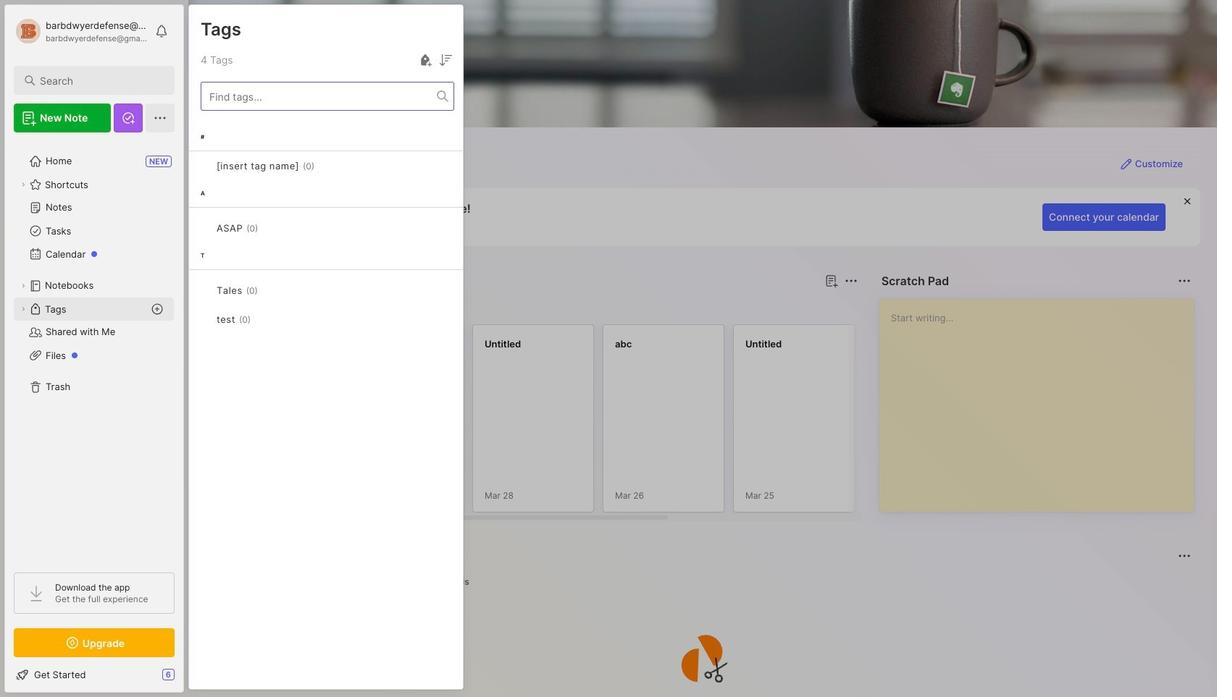 Task type: locate. For each thing, give the bounding box(es) containing it.
tab list
[[215, 574, 1189, 591]]

2 vertical spatial tag actions image
[[251, 314, 274, 325]]

tag actions image
[[315, 160, 338, 172], [258, 285, 281, 296], [251, 314, 274, 325]]

create new tag image
[[417, 51, 434, 69]]

Start writing… text field
[[891, 299, 1194, 501]]

Tag actions field
[[315, 159, 338, 173], [258, 221, 281, 236], [258, 283, 281, 298], [251, 312, 274, 327]]

row group
[[189, 122, 463, 354], [212, 325, 1125, 522]]

0 vertical spatial tag actions image
[[315, 160, 338, 172]]

tree
[[5, 141, 183, 560]]

tab
[[215, 299, 257, 316], [215, 574, 270, 591], [436, 574, 476, 591]]

None search field
[[40, 72, 162, 89]]

Search text field
[[40, 74, 162, 88]]

tag actions image
[[258, 222, 281, 234]]



Task type: describe. For each thing, give the bounding box(es) containing it.
Find tags… text field
[[201, 87, 437, 106]]

1 vertical spatial tag actions image
[[258, 285, 281, 296]]

Account field
[[14, 17, 148, 46]]

Help and Learning task checklist field
[[5, 664, 183, 687]]

sort options image
[[437, 51, 454, 69]]

main element
[[0, 0, 188, 698]]

none search field inside main 'element'
[[40, 72, 162, 89]]

click to collapse image
[[183, 671, 194, 688]]

expand tags image
[[19, 305, 28, 314]]

tree inside main 'element'
[[5, 141, 183, 560]]

expand notebooks image
[[19, 282, 28, 291]]

Sort field
[[437, 51, 454, 69]]



Task type: vqa. For each thing, say whether or not it's contained in the screenshot.
the bottommost Tag actions icon
yes



